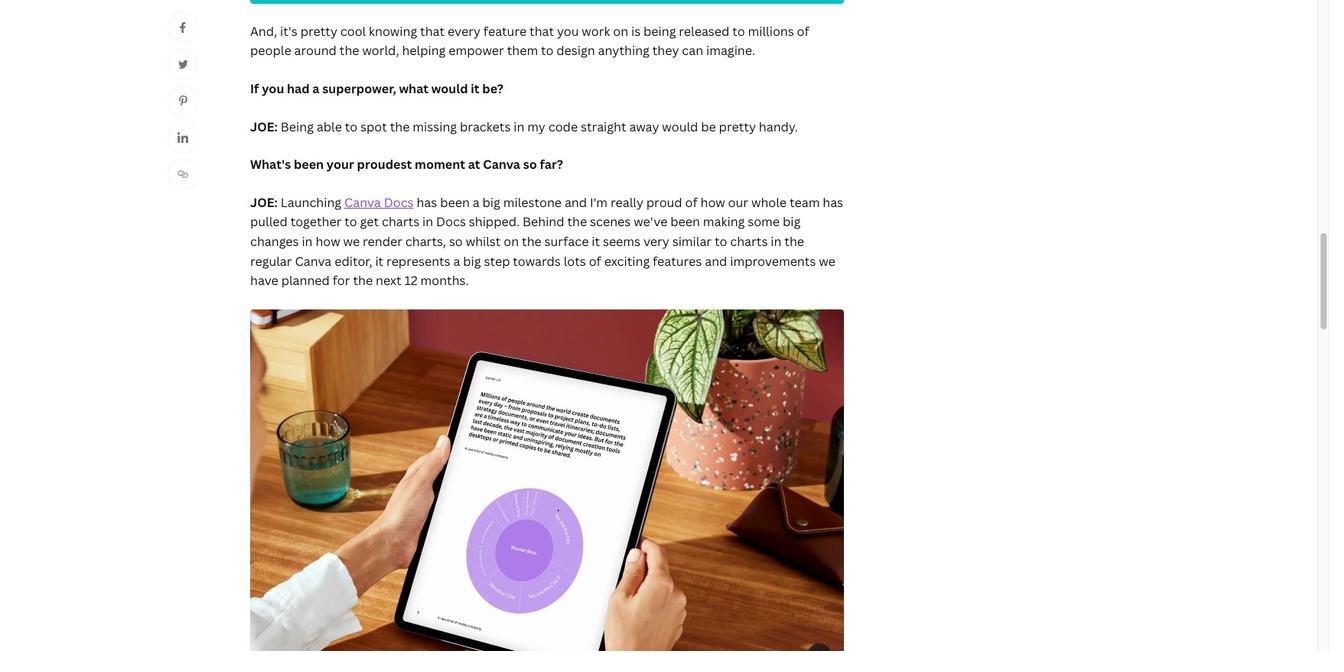 Task type: locate. For each thing, give the bounding box(es) containing it.
joe:
[[250, 118, 278, 135], [250, 194, 278, 211]]

being
[[281, 118, 314, 135]]

0 vertical spatial been
[[294, 156, 324, 173]]

proud
[[646, 194, 682, 211]]

has
[[417, 194, 437, 211], [823, 194, 843, 211]]

1 horizontal spatial docs
[[436, 214, 466, 231]]

on left the is
[[613, 23, 628, 40]]

team
[[790, 194, 820, 211]]

pretty right be
[[719, 118, 756, 135]]

joe: left being
[[250, 118, 278, 135]]

1 horizontal spatial we
[[819, 253, 835, 270]]

and down similar
[[705, 253, 727, 270]]

1 vertical spatial pretty
[[719, 118, 756, 135]]

1 horizontal spatial that
[[530, 23, 554, 40]]

1 vertical spatial it
[[592, 233, 600, 250]]

2 horizontal spatial been
[[670, 214, 700, 231]]

1 vertical spatial a
[[473, 194, 480, 211]]

1 vertical spatial would
[[662, 118, 698, 135]]

0 horizontal spatial has
[[417, 194, 437, 211]]

scenes
[[590, 214, 631, 231]]

whole
[[751, 194, 787, 211]]

1 has from the left
[[417, 194, 437, 211]]

together
[[291, 214, 342, 231]]

0 horizontal spatial charts
[[382, 214, 419, 231]]

on
[[613, 23, 628, 40], [504, 233, 519, 250]]

0 vertical spatial of
[[797, 23, 809, 40]]

0 horizontal spatial pretty
[[300, 23, 337, 40]]

of right 'lots'
[[589, 253, 601, 270]]

towards
[[513, 253, 561, 270]]

0 vertical spatial big
[[482, 194, 500, 211]]

canva right at
[[483, 156, 520, 173]]

lots
[[564, 253, 586, 270]]

0 horizontal spatial a
[[312, 80, 319, 97]]

we right improvements
[[819, 253, 835, 270]]

0 horizontal spatial that
[[420, 23, 445, 40]]

2 that from the left
[[530, 23, 554, 40]]

2 vertical spatial a
[[453, 253, 460, 270]]

1 horizontal spatial been
[[440, 194, 470, 211]]

a up months.
[[453, 253, 460, 270]]

of right proud
[[685, 194, 698, 211]]

1 horizontal spatial would
[[662, 118, 698, 135]]

missing
[[413, 118, 457, 135]]

we
[[343, 233, 360, 250], [819, 253, 835, 270]]

of inside and, it's pretty cool knowing that every feature that you work on is being released to millions of people around the world, helping empower them to design anything they can imagine.
[[797, 23, 809, 40]]

charts,
[[405, 233, 446, 250]]

1 horizontal spatial so
[[523, 156, 537, 173]]

millions
[[748, 23, 794, 40]]

so inside has been a big milestone and i'm really proud of how our whole team has pulled together to get charts in docs shipped. behind the scenes we've been making some big changes in how we render charts, so whilst on the surface it seems very similar to charts in the regular canva editor, it represents a big step towards lots of exciting features and improvements we have planned for the next 12 months.
[[449, 233, 463, 250]]

the up improvements
[[785, 233, 804, 250]]

to
[[732, 23, 745, 40], [541, 42, 554, 59], [345, 118, 358, 135], [345, 214, 357, 231], [715, 233, 727, 250]]

0 horizontal spatial canva
[[295, 253, 332, 270]]

0 vertical spatial how
[[701, 194, 725, 211]]

0 horizontal spatial so
[[449, 233, 463, 250]]

1 horizontal spatial you
[[557, 23, 579, 40]]

docs up charts, at the top left of the page
[[436, 214, 466, 231]]

in
[[514, 118, 524, 135], [422, 214, 433, 231], [302, 233, 313, 250], [771, 233, 782, 250]]

0 horizontal spatial how
[[316, 233, 340, 250]]

be?
[[482, 80, 503, 97]]

pretty up around
[[300, 23, 337, 40]]

that up them
[[530, 23, 554, 40]]

we up editor, on the top left of the page
[[343, 233, 360, 250]]

pretty
[[300, 23, 337, 40], [719, 118, 756, 135]]

so left whilst
[[449, 233, 463, 250]]

1 vertical spatial on
[[504, 233, 519, 250]]

has up charts, at the top left of the page
[[417, 194, 437, 211]]

that up helping
[[420, 23, 445, 40]]

joe: for joe: being able to spot the missing brackets in my code straight away would be pretty handy.
[[250, 118, 278, 135]]

0 horizontal spatial and
[[565, 194, 587, 211]]

1 horizontal spatial and
[[705, 253, 727, 270]]

step
[[484, 253, 510, 270]]

0 horizontal spatial on
[[504, 233, 519, 250]]

1 vertical spatial of
[[685, 194, 698, 211]]

0 horizontal spatial would
[[431, 80, 468, 97]]

2 vertical spatial it
[[375, 253, 384, 270]]

on inside and, it's pretty cool knowing that every feature that you work on is being released to millions of people around the world, helping empower them to design anything they can imagine.
[[613, 23, 628, 40]]

0 vertical spatial on
[[613, 23, 628, 40]]

0 horizontal spatial big
[[463, 253, 481, 270]]

big
[[482, 194, 500, 211], [783, 214, 801, 231], [463, 253, 481, 270]]

away
[[629, 118, 659, 135]]

represents
[[387, 253, 450, 270]]

canva
[[483, 156, 520, 173], [344, 194, 381, 211], [295, 253, 332, 270]]

them
[[507, 42, 538, 59]]

it down 'render'
[[375, 253, 384, 270]]

0 vertical spatial docs
[[384, 194, 414, 211]]

a
[[312, 80, 319, 97], [473, 194, 480, 211], [453, 253, 460, 270]]

moment
[[415, 156, 465, 173]]

to left get
[[345, 214, 357, 231]]

0 vertical spatial pretty
[[300, 23, 337, 40]]

1 joe: from the top
[[250, 118, 278, 135]]

the up towards in the top of the page
[[522, 233, 542, 250]]

and, it's pretty cool knowing that every feature that you work on is being released to millions of people around the world, helping empower them to design anything they can imagine.
[[250, 23, 809, 59]]

a right had
[[312, 80, 319, 97]]

joe: up pulled
[[250, 194, 278, 211]]

1 horizontal spatial a
[[453, 253, 460, 270]]

0 vertical spatial would
[[431, 80, 468, 97]]

docs
[[384, 194, 414, 211], [436, 214, 466, 231]]

straight
[[581, 118, 626, 135]]

a up shipped.
[[473, 194, 480, 211]]

0 vertical spatial joe:
[[250, 118, 278, 135]]

2 vertical spatial canva
[[295, 253, 332, 270]]

2 horizontal spatial canva
[[483, 156, 520, 173]]

cool
[[340, 23, 366, 40]]

0 horizontal spatial docs
[[384, 194, 414, 211]]

0 vertical spatial a
[[312, 80, 319, 97]]

whilst
[[466, 233, 501, 250]]

it's
[[280, 23, 298, 40]]

charts up 'render'
[[382, 214, 419, 231]]

the inside and, it's pretty cool knowing that every feature that you work on is being released to millions of people around the world, helping empower them to design anything they can imagine.
[[340, 42, 359, 59]]

joe: being able to spot the missing brackets in my code straight away would be pretty handy.
[[250, 118, 798, 135]]

so
[[523, 156, 537, 173], [449, 233, 463, 250]]

1 horizontal spatial on
[[613, 23, 628, 40]]

1 vertical spatial joe:
[[250, 194, 278, 211]]

world,
[[362, 42, 399, 59]]

is
[[631, 23, 641, 40]]

0 vertical spatial we
[[343, 233, 360, 250]]

would
[[431, 80, 468, 97], [662, 118, 698, 135]]

been down 'moment'
[[440, 194, 470, 211]]

canva up get
[[344, 194, 381, 211]]

0 horizontal spatial been
[[294, 156, 324, 173]]

if you had a superpower, what would it be?
[[250, 80, 503, 97]]

you right if
[[262, 80, 284, 97]]

can
[[682, 42, 703, 59]]

shipped.
[[469, 214, 520, 231]]

in up charts, at the top left of the page
[[422, 214, 433, 231]]

1 vertical spatial so
[[449, 233, 463, 250]]

been
[[294, 156, 324, 173], [440, 194, 470, 211], [670, 214, 700, 231]]

it
[[471, 80, 479, 97], [592, 233, 600, 250], [375, 253, 384, 270]]

you inside and, it's pretty cool knowing that every feature that you work on is being released to millions of people around the world, helping empower them to design anything they can imagine.
[[557, 23, 579, 40]]

and
[[565, 194, 587, 211], [705, 253, 727, 270]]

2 vertical spatial big
[[463, 253, 481, 270]]

of right millions at the right of page
[[797, 23, 809, 40]]

would left be
[[662, 118, 698, 135]]

1 vertical spatial you
[[262, 80, 284, 97]]

it left be?
[[471, 80, 479, 97]]

it down scenes
[[592, 233, 600, 250]]

what
[[399, 80, 429, 97]]

very
[[643, 233, 669, 250]]

1 horizontal spatial it
[[471, 80, 479, 97]]

2 has from the left
[[823, 194, 843, 211]]

how up making
[[701, 194, 725, 211]]

so left far?
[[523, 156, 537, 173]]

behind
[[523, 214, 564, 231]]

how down "together"
[[316, 233, 340, 250]]

2 joe: from the top
[[250, 194, 278, 211]]

charts down some
[[730, 233, 768, 250]]

code
[[548, 118, 578, 135]]

that
[[420, 23, 445, 40], [530, 23, 554, 40]]

1 horizontal spatial has
[[823, 194, 843, 211]]

surface
[[545, 233, 589, 250]]

1 vertical spatial canva
[[344, 194, 381, 211]]

canva up planned at the left of page
[[295, 253, 332, 270]]

1 vertical spatial docs
[[436, 214, 466, 231]]

months.
[[421, 273, 469, 289]]

2 horizontal spatial a
[[473, 194, 480, 211]]

exciting
[[604, 253, 650, 270]]

2 horizontal spatial it
[[592, 233, 600, 250]]

1 horizontal spatial of
[[685, 194, 698, 211]]

1 horizontal spatial how
[[701, 194, 725, 211]]

0 vertical spatial canva
[[483, 156, 520, 173]]

of
[[797, 23, 809, 40], [685, 194, 698, 211], [589, 253, 601, 270]]

1 vertical spatial been
[[440, 194, 470, 211]]

2 vertical spatial of
[[589, 253, 601, 270]]

0 vertical spatial so
[[523, 156, 537, 173]]

has been a big milestone and i'm really proud of how our whole team has pulled together to get charts in docs shipped. behind the scenes we've been making some big changes in how we render charts, so whilst on the surface it seems very similar to charts in the regular canva editor, it represents a big step towards lots of exciting features and improvements we have planned for the next 12 months.
[[250, 194, 843, 289]]

the right for at left top
[[353, 273, 373, 289]]

the right spot
[[390, 118, 410, 135]]

1 vertical spatial charts
[[730, 233, 768, 250]]

big down team
[[783, 214, 801, 231]]

0 horizontal spatial it
[[375, 253, 384, 270]]

2 horizontal spatial of
[[797, 23, 809, 40]]

on up the step
[[504, 233, 519, 250]]

would right what
[[431, 80, 468, 97]]

1 vertical spatial we
[[819, 253, 835, 270]]

you up the design
[[557, 23, 579, 40]]

every
[[448, 23, 481, 40]]

charts
[[382, 214, 419, 231], [730, 233, 768, 250]]

0 vertical spatial you
[[557, 23, 579, 40]]

been up similar
[[670, 214, 700, 231]]

how
[[701, 194, 725, 211], [316, 233, 340, 250]]

launching
[[281, 194, 341, 211]]

has right team
[[823, 194, 843, 211]]

and left i'm on the top left
[[565, 194, 587, 211]]

for
[[333, 273, 350, 289]]

making
[[703, 214, 745, 231]]

you
[[557, 23, 579, 40], [262, 80, 284, 97]]

docs down what's been your proudest moment at canva so far?
[[384, 194, 414, 211]]

been left your
[[294, 156, 324, 173]]

1 vertical spatial big
[[783, 214, 801, 231]]

0 vertical spatial and
[[565, 194, 587, 211]]

to right the able
[[345, 118, 358, 135]]

superpower,
[[322, 80, 396, 97]]

big down whilst
[[463, 253, 481, 270]]

in left my
[[514, 118, 524, 135]]

the down the cool
[[340, 42, 359, 59]]

big up shipped.
[[482, 194, 500, 211]]

features
[[653, 253, 702, 270]]

1 vertical spatial how
[[316, 233, 340, 250]]



Task type: vqa. For each thing, say whether or not it's contained in the screenshot.
High
no



Task type: describe. For each thing, give the bounding box(es) containing it.
regular
[[250, 253, 292, 270]]

seems
[[603, 233, 641, 250]]

canva inside has been a big milestone and i'm really proud of how our whole team has pulled together to get charts in docs shipped. behind the scenes we've been making some big changes in how we render charts, so whilst on the surface it seems very similar to charts in the regular canva editor, it represents a big step towards lots of exciting features and improvements we have planned for the next 12 months.
[[295, 253, 332, 270]]

anything
[[598, 42, 650, 59]]

render
[[363, 233, 402, 250]]

knowing
[[369, 23, 417, 40]]

1 vertical spatial and
[[705, 253, 727, 270]]

canva docs link
[[344, 194, 414, 211]]

joe turner canva software engineer uk-based image
[[250, 0, 844, 4]]

i'm
[[590, 194, 608, 211]]

work
[[582, 23, 610, 40]]

we've
[[634, 214, 668, 231]]

editor,
[[335, 253, 372, 270]]

being
[[644, 23, 676, 40]]

had
[[287, 80, 310, 97]]

1 horizontal spatial charts
[[730, 233, 768, 250]]

able
[[317, 118, 342, 135]]

they
[[652, 42, 679, 59]]

brackets
[[460, 118, 511, 135]]

your
[[327, 156, 354, 173]]

some
[[748, 214, 780, 231]]

to right them
[[541, 42, 554, 59]]

get
[[360, 214, 379, 231]]

0 horizontal spatial you
[[262, 80, 284, 97]]

design
[[557, 42, 595, 59]]

empower
[[449, 42, 504, 59]]

if
[[250, 80, 259, 97]]

in up improvements
[[771, 233, 782, 250]]

changes
[[250, 233, 299, 250]]

what's
[[250, 156, 291, 173]]

been for what's
[[294, 156, 324, 173]]

the up surface on the top of page
[[567, 214, 587, 231]]

to down making
[[715, 233, 727, 250]]

1 that from the left
[[420, 23, 445, 40]]

been for has
[[440, 194, 470, 211]]

planned
[[281, 273, 330, 289]]

be
[[701, 118, 716, 135]]

1 horizontal spatial canva
[[344, 194, 381, 211]]

2 vertical spatial been
[[670, 214, 700, 231]]

pulled
[[250, 214, 288, 231]]

1 horizontal spatial pretty
[[719, 118, 756, 135]]

and,
[[250, 23, 277, 40]]

2 horizontal spatial big
[[783, 214, 801, 231]]

imagine.
[[706, 42, 755, 59]]

have
[[250, 273, 278, 289]]

milestone
[[503, 194, 562, 211]]

pretty inside and, it's pretty cool knowing that every feature that you work on is being released to millions of people around the world, helping empower them to design anything they can imagine.
[[300, 23, 337, 40]]

joe: for joe: launching canva docs
[[250, 194, 278, 211]]

docs inside has been a big milestone and i'm really proud of how our whole team has pulled together to get charts in docs shipped. behind the scenes we've been making some big changes in how we render charts, so whilst on the surface it seems very similar to charts in the regular canva editor, it represents a big step towards lots of exciting features and improvements we have planned for the next 12 months.
[[436, 214, 466, 231]]

released
[[679, 23, 730, 40]]

0 vertical spatial it
[[471, 80, 479, 97]]

people
[[250, 42, 291, 59]]

what's been your proudest moment at canva so far?
[[250, 156, 563, 173]]

0 vertical spatial charts
[[382, 214, 419, 231]]

handy.
[[759, 118, 798, 135]]

joe: launching canva docs
[[250, 194, 414, 211]]

our
[[728, 194, 748, 211]]

really
[[611, 194, 643, 211]]

on inside has been a big milestone and i'm really proud of how our whole team has pulled together to get charts in docs shipped. behind the scenes we've been making some big changes in how we render charts, so whilst on the surface it seems very similar to charts in the regular canva editor, it represents a big step towards lots of exciting features and improvements we have planned for the next 12 months.
[[504, 233, 519, 250]]

12
[[404, 273, 418, 289]]

next
[[376, 273, 401, 289]]

my
[[527, 118, 545, 135]]

helping
[[402, 42, 446, 59]]

similar
[[672, 233, 712, 250]]

spot
[[360, 118, 387, 135]]

proudest
[[357, 156, 412, 173]]

to up the imagine.
[[732, 23, 745, 40]]

feature
[[483, 23, 527, 40]]

far?
[[540, 156, 563, 173]]

in down "together"
[[302, 233, 313, 250]]

at
[[468, 156, 480, 173]]

1 horizontal spatial big
[[482, 194, 500, 211]]

0 horizontal spatial we
[[343, 233, 360, 250]]

0 horizontal spatial of
[[589, 253, 601, 270]]

improvements
[[730, 253, 816, 270]]

around
[[294, 42, 337, 59]]



